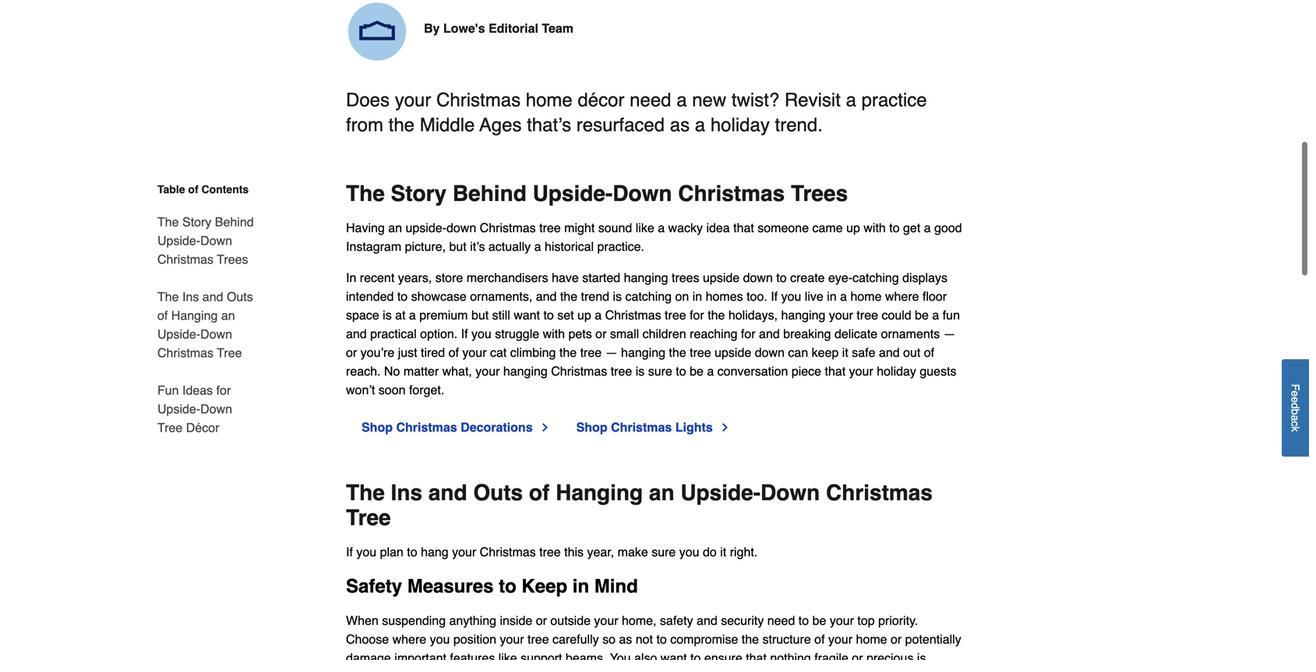 Task type: locate. For each thing, give the bounding box(es) containing it.
0 vertical spatial need
[[630, 89, 672, 111]]

that inside having an upside-down christmas tree might sound like a wacky idea that someone came up with to get a good instagram picture, but it's actually a historical practice.
[[734, 221, 755, 235]]

shop christmas decorations
[[362, 420, 533, 435]]

1 shop from the left
[[362, 420, 393, 435]]

0 vertical spatial like
[[636, 221, 655, 235]]

by
[[424, 21, 440, 36]]

1 horizontal spatial like
[[636, 221, 655, 235]]

0 horizontal spatial up
[[578, 308, 592, 322]]

0 horizontal spatial chevron right image
[[539, 422, 552, 434]]

0 horizontal spatial hanging
[[171, 308, 218, 323]]

like
[[636, 221, 655, 235], [499, 651, 517, 660]]

be up ornaments
[[915, 308, 929, 322]]

your inside does your christmas home décor need a new twist? revisit a practice from the middle ages that's resurfaced as a holiday trend.
[[395, 89, 431, 111]]

home
[[526, 89, 573, 111], [851, 289, 882, 304], [856, 632, 888, 647]]

and inside "when suspending anything inside or outside your home, safety and security need to be your top priority. choose where you position your tree carefully so as not to compromise the structure of your home or potentially damage important features like support beams. you also want to ensure that nothing fragile or precious"
[[697, 614, 718, 628]]

editorial
[[489, 21, 539, 36]]

sure inside in recent years, store merchandisers have started hanging trees upside down to create eye-catching displays intended to showcase ornaments, and the trend is catching on in homes too. if you live in a home where floor space is at a premium but still want to set up a christmas tree for the holidays, hanging your tree could be a fun and practical option. if you struggle with pets or small children reaching for and breaking delicate ornaments — or you're just tired of your cat climbing the tree — hanging the tree upside down can keep it safe and out of reach. no matter what, your hanging christmas tree is sure to be a conversation piece that your holiday guests won't soon forget.
[[648, 364, 673, 379]]

0 vertical spatial outs
[[227, 290, 253, 304]]

want inside in recent years, store merchandisers have started hanging trees upside down to create eye-catching displays intended to showcase ornaments, and the trend is catching on in homes too. if you live in a home where floor space is at a premium but still want to set up a christmas tree for the holidays, hanging your tree could be a fun and practical option. if you struggle with pets or small children reaching for and breaking delicate ornaments — or you're just tired of your cat climbing the tree — hanging the tree upside down can keep it safe and out of reach. no matter what, your hanging christmas tree is sure to be a conversation piece that your holiday guests won't soon forget.
[[514, 308, 540, 322]]

it's
[[470, 239, 485, 254]]

behind up it's
[[453, 181, 527, 206]]

middle
[[420, 114, 475, 136]]

0 vertical spatial sure
[[648, 364, 673, 379]]

team
[[542, 21, 574, 36]]

—
[[944, 327, 956, 341], [605, 346, 618, 360]]

that right ensure
[[746, 651, 767, 660]]

reach.
[[346, 364, 381, 379]]

the inside the story behind upside-down christmas trees 'link'
[[157, 215, 179, 229]]

0 horizontal spatial trees
[[217, 252, 248, 267]]

to inside having an upside-down christmas tree might sound like a wacky idea that someone came up with to get a good instagram picture, but it's actually a historical practice.
[[890, 221, 900, 235]]

2 horizontal spatial an
[[649, 481, 675, 506]]

1 horizontal spatial the story behind upside-down christmas trees
[[346, 181, 848, 206]]

upside- inside "fun ideas for upside-down tree décor"
[[157, 402, 200, 416]]

behind down contents
[[215, 215, 254, 229]]

want up the struggle
[[514, 308, 540, 322]]

for right ideas
[[216, 383, 231, 398]]

to left 'set'
[[544, 308, 554, 322]]

an down the story behind upside-down christmas trees 'link'
[[221, 308, 235, 323]]

eye-
[[829, 271, 853, 285]]

if right the too.
[[771, 289, 778, 304]]

displays
[[903, 271, 948, 285]]

you
[[782, 289, 802, 304], [472, 327, 492, 341], [357, 545, 377, 560], [680, 545, 700, 560], [430, 632, 450, 647]]

2 vertical spatial tree
[[346, 506, 391, 531]]

1 vertical spatial where
[[393, 632, 427, 647]]

a
[[677, 89, 687, 111], [846, 89, 857, 111], [695, 114, 706, 136], [658, 221, 665, 235], [924, 221, 931, 235], [535, 239, 541, 254], [841, 289, 848, 304], [409, 308, 416, 322], [595, 308, 602, 322], [933, 308, 940, 322], [707, 364, 714, 379], [1290, 415, 1302, 421]]

1 vertical spatial ins
[[391, 481, 423, 506]]

0 vertical spatial holiday
[[711, 114, 770, 136]]

1 horizontal spatial catching
[[853, 271, 900, 285]]

for
[[690, 308, 705, 322], [741, 327, 756, 341], [216, 383, 231, 398]]

floor
[[923, 289, 947, 304]]

1 vertical spatial —
[[605, 346, 618, 360]]

0 horizontal spatial an
[[221, 308, 235, 323]]

christmas inside 'link'
[[157, 252, 214, 267]]

with left get at the top right of page
[[864, 221, 886, 235]]

the inside the ins and outs of hanging an upside-down christmas tree link
[[157, 290, 179, 304]]

of inside "when suspending anything inside or outside your home, safety and security need to be your top priority. choose where you position your tree carefully so as not to compromise the structure of your home or potentially damage important features like support beams. you also want to ensure that nothing fragile or precious"
[[815, 632, 825, 647]]

hanging left trees on the right top of page
[[624, 271, 669, 285]]

ins inside the ins and outs of hanging an upside-down christmas tree link
[[182, 290, 199, 304]]

1 vertical spatial tree
[[157, 421, 183, 435]]

lowe's
[[444, 21, 485, 36]]

the ins and outs of hanging an upside-down christmas tree
[[157, 290, 253, 360], [346, 481, 933, 531]]

1 horizontal spatial but
[[472, 308, 489, 322]]

1 vertical spatial up
[[578, 308, 592, 322]]

hanging down small
[[621, 346, 666, 360]]

shop for shop christmas lights
[[577, 420, 608, 435]]

and down space
[[346, 327, 367, 341]]

1 horizontal spatial for
[[690, 308, 705, 322]]

that inside in recent years, store merchandisers have started hanging trees upside down to create eye-catching displays intended to showcase ornaments, and the trend is catching on in homes too. if you live in a home where floor space is at a premium but still want to set up a christmas tree for the holidays, hanging your tree could be a fun and practical option. if you struggle with pets or small children reaching for and breaking delicate ornaments — or you're just tired of your cat climbing the tree — hanging the tree upside down can keep it safe and out of reach. no matter what, your hanging christmas tree is sure to be a conversation piece that your holiday guests won't soon forget.
[[825, 364, 846, 379]]

0 vertical spatial the ins and outs of hanging an upside-down christmas tree
[[157, 290, 253, 360]]

with down 'set'
[[543, 327, 565, 341]]

2 horizontal spatial is
[[636, 364, 645, 379]]

like right sound
[[636, 221, 655, 235]]

where inside "when suspending anything inside or outside your home, safety and security need to be your top priority. choose where you position your tree carefully so as not to compromise the structure of your home or potentially damage important features like support beams. you also want to ensure that nothing fragile or precious"
[[393, 632, 427, 647]]

0 horizontal spatial holiday
[[711, 114, 770, 136]]

0 horizontal spatial want
[[514, 308, 540, 322]]

table
[[157, 183, 185, 196]]

upside- up might
[[533, 181, 613, 206]]

0 vertical spatial hanging
[[171, 308, 218, 323]]

0 vertical spatial is
[[613, 289, 622, 304]]

1 vertical spatial need
[[768, 614, 796, 628]]

to down compromise
[[691, 651, 701, 660]]

2 horizontal spatial be
[[915, 308, 929, 322]]

2 vertical spatial be
[[813, 614, 827, 628]]

from
[[346, 114, 384, 136]]

forget.
[[409, 383, 445, 397]]

in
[[693, 289, 703, 304], [827, 289, 837, 304], [573, 576, 590, 597]]

1 horizontal spatial chevron right image
[[719, 422, 732, 434]]

to left get at the top right of page
[[890, 221, 900, 235]]

option.
[[420, 327, 458, 341]]

chevron right image inside shop christmas lights link
[[719, 422, 732, 434]]

1 horizontal spatial —
[[944, 327, 956, 341]]

up inside having an upside-down christmas tree might sound like a wacky idea that someone came up with to get a good instagram picture, but it's actually a historical practice.
[[847, 221, 861, 235]]

fun ideas for upside-down tree décor
[[157, 383, 232, 435]]

chevron right image
[[539, 422, 552, 434], [719, 422, 732, 434]]

0 horizontal spatial it
[[721, 545, 727, 560]]

home inside "when suspending anything inside or outside your home, safety and security need to be your top priority. choose where you position your tree carefully so as not to compromise the structure of your home or potentially damage important features like support beams. you also want to ensure that nothing fragile or precious"
[[856, 632, 888, 647]]

1 vertical spatial but
[[472, 308, 489, 322]]

hang
[[421, 545, 449, 560]]

tree down on
[[665, 308, 687, 322]]

1 horizontal spatial story
[[391, 181, 447, 206]]

years,
[[398, 271, 432, 285]]

that
[[734, 221, 755, 235], [825, 364, 846, 379], [746, 651, 767, 660]]

of up fragile
[[815, 632, 825, 647]]

to right "not"
[[657, 632, 667, 647]]

fun ideas for upside-down tree décor link
[[157, 372, 256, 437]]

holiday inside in recent years, store merchandisers have started hanging trees upside down to create eye-catching displays intended to showcase ornaments, and the trend is catching on in homes too. if you live in a home where floor space is at a premium but still want to set up a christmas tree for the holidays, hanging your tree could be a fun and practical option. if you struggle with pets or small children reaching for and breaking delicate ornaments — or you're just tired of your cat climbing the tree — hanging the tree upside down can keep it safe and out of reach. no matter what, your hanging christmas tree is sure to be a conversation piece that your holiday guests won't soon forget.
[[877, 364, 917, 379]]

sure
[[648, 364, 673, 379], [652, 545, 676, 560]]

and
[[536, 289, 557, 304], [203, 290, 223, 304], [346, 327, 367, 341], [759, 327, 780, 341], [879, 346, 900, 360], [429, 481, 467, 506], [697, 614, 718, 628]]

2 vertical spatial that
[[746, 651, 767, 660]]

your
[[395, 89, 431, 111], [829, 308, 854, 322], [463, 346, 487, 360], [476, 364, 500, 379], [850, 364, 874, 379], [452, 545, 477, 560], [594, 614, 619, 628], [830, 614, 854, 628], [500, 632, 524, 647], [829, 632, 853, 647]]

0 vertical spatial it
[[843, 346, 849, 360]]

tree inside having an upside-down christmas tree might sound like a wacky idea that someone came up with to get a good instagram picture, but it's actually a historical practice.
[[540, 221, 561, 235]]

want for still
[[514, 308, 540, 322]]

0 vertical spatial tree
[[217, 346, 242, 360]]

0 vertical spatial but
[[449, 239, 467, 254]]

0 horizontal spatial ins
[[182, 290, 199, 304]]

contents
[[202, 183, 249, 196]]

it inside in recent years, store merchandisers have started hanging trees upside down to create eye-catching displays intended to showcase ornaments, and the trend is catching on in homes too. if you live in a home where floor space is at a premium but still want to set up a christmas tree for the holidays, hanging your tree could be a fun and practical option. if you struggle with pets or small children reaching for and breaking delicate ornaments — or you're just tired of your cat climbing the tree — hanging the tree upside down can keep it safe and out of reach. no matter what, your hanging christmas tree is sure to be a conversation piece that your holiday guests won't soon forget.
[[843, 346, 849, 360]]

the down security
[[742, 632, 759, 647]]

0 horizontal spatial outs
[[227, 290, 253, 304]]

0 horizontal spatial shop
[[362, 420, 393, 435]]

but left still
[[472, 308, 489, 322]]

is right trend
[[613, 289, 622, 304]]

your down inside
[[500, 632, 524, 647]]

1 vertical spatial home
[[851, 289, 882, 304]]

as inside does your christmas home décor need a new twist? revisit a practice from the middle ages that's resurfaced as a holiday trend.
[[670, 114, 690, 136]]

trees inside 'link'
[[217, 252, 248, 267]]

in
[[346, 271, 357, 285]]

want inside "when suspending anything inside or outside your home, safety and security need to be your top priority. choose where you position your tree carefully so as not to compromise the structure of your home or potentially damage important features like support beams. you also want to ensure that nothing fragile or precious"
[[661, 651, 687, 660]]

security
[[721, 614, 764, 628]]

a inside button
[[1290, 415, 1302, 421]]

trees down contents
[[217, 252, 248, 267]]

1 vertical spatial an
[[221, 308, 235, 323]]

ins down the story behind upside-down christmas trees 'link'
[[182, 290, 199, 304]]

1 vertical spatial behind
[[215, 215, 254, 229]]

instagram
[[346, 239, 402, 254]]

or right pets
[[596, 327, 607, 341]]

up
[[847, 221, 861, 235], [578, 308, 592, 322]]

outs down decorations
[[474, 481, 523, 506]]

0 horizontal spatial tree
[[157, 421, 183, 435]]

1 horizontal spatial the ins and outs of hanging an upside-down christmas tree
[[346, 481, 933, 531]]

compromise
[[671, 632, 739, 647]]

in right on
[[693, 289, 703, 304]]

keep
[[522, 576, 568, 597]]

it
[[843, 346, 849, 360], [721, 545, 727, 560]]

inside
[[500, 614, 533, 628]]

1 horizontal spatial as
[[670, 114, 690, 136]]

be
[[915, 308, 929, 322], [690, 364, 704, 379], [813, 614, 827, 628]]

down up it's
[[447, 221, 477, 235]]

1 horizontal spatial tree
[[217, 346, 242, 360]]

1 vertical spatial as
[[619, 632, 633, 647]]

your up the middle
[[395, 89, 431, 111]]

like inside "when suspending anything inside or outside your home, safety and security need to be your top priority. choose where you position your tree carefully so as not to compromise the structure of your home or potentially damage important features like support beams. you also want to ensure that nothing fragile or precious"
[[499, 651, 517, 660]]

it right do
[[721, 545, 727, 560]]

1 vertical spatial story
[[182, 215, 212, 229]]

a down new
[[695, 114, 706, 136]]

you up important at the bottom left
[[430, 632, 450, 647]]

is
[[613, 289, 622, 304], [383, 308, 392, 322], [636, 364, 645, 379]]

is left at
[[383, 308, 392, 322]]

christmas inside does your christmas home décor need a new twist? revisit a practice from the middle ages that's resurfaced as a holiday trend.
[[437, 89, 521, 111]]

0 vertical spatial that
[[734, 221, 755, 235]]

in down this
[[573, 576, 590, 597]]

2 vertical spatial home
[[856, 632, 888, 647]]

need up resurfaced
[[630, 89, 672, 111]]

0 horizontal spatial with
[[543, 327, 565, 341]]

0 vertical spatial up
[[847, 221, 861, 235]]

where down suspending at the left bottom of page
[[393, 632, 427, 647]]

outs down the story behind upside-down christmas trees 'link'
[[227, 290, 253, 304]]

1 horizontal spatial hanging
[[556, 481, 643, 506]]

2 horizontal spatial in
[[827, 289, 837, 304]]

as right so
[[619, 632, 633, 647]]

0 horizontal spatial is
[[383, 308, 392, 322]]

1 horizontal spatial if
[[461, 327, 468, 341]]

up right 'set'
[[578, 308, 592, 322]]

an
[[388, 221, 402, 235], [221, 308, 235, 323], [649, 481, 675, 506]]

still
[[492, 308, 510, 322]]

year,
[[587, 545, 615, 560]]

of
[[188, 183, 199, 196], [157, 308, 168, 323], [449, 346, 459, 360], [924, 346, 935, 360], [529, 481, 550, 506], [815, 632, 825, 647]]

1 horizontal spatial shop
[[577, 420, 608, 435]]

an down shop christmas lights link
[[649, 481, 675, 506]]

that right idea
[[734, 221, 755, 235]]

2 chevron right image from the left
[[719, 422, 732, 434]]

tree
[[217, 346, 242, 360], [157, 421, 183, 435], [346, 506, 391, 531]]

the story behind upside-down christmas trees down table of contents
[[157, 215, 254, 267]]

the up plan
[[346, 481, 385, 506]]

0 vertical spatial as
[[670, 114, 690, 136]]

need
[[630, 89, 672, 111], [768, 614, 796, 628]]

the inside "when suspending anything inside or outside your home, safety and security need to be your top priority. choose where you position your tree carefully so as not to compromise the structure of your home or potentially damage important features like support beams. you also want to ensure that nothing fragile or precious"
[[742, 632, 759, 647]]

of right table
[[188, 183, 199, 196]]

sure down children
[[648, 364, 673, 379]]

a up k
[[1290, 415, 1302, 421]]

1 horizontal spatial holiday
[[877, 364, 917, 379]]

suspending
[[382, 614, 446, 628]]

for inside "fun ideas for upside-down tree décor"
[[216, 383, 231, 398]]

sound
[[599, 221, 633, 235]]

1 horizontal spatial an
[[388, 221, 402, 235]]

e up "d" in the right of the page
[[1290, 391, 1302, 397]]

the story behind upside-down christmas trees link
[[157, 203, 256, 278]]

an up instagram
[[388, 221, 402, 235]]

at
[[395, 308, 406, 322]]

the up 'set'
[[560, 289, 578, 304]]

a left new
[[677, 89, 687, 111]]

1 vertical spatial the story behind upside-down christmas trees
[[157, 215, 254, 267]]

need up the structure
[[768, 614, 796, 628]]

1 horizontal spatial trees
[[791, 181, 848, 206]]

christmas
[[437, 89, 521, 111], [678, 181, 785, 206], [480, 221, 536, 235], [157, 252, 214, 267], [605, 308, 662, 322], [157, 346, 214, 360], [551, 364, 608, 379], [396, 420, 457, 435], [611, 420, 672, 435], [826, 481, 933, 506], [480, 545, 536, 560]]

tree left this
[[540, 545, 561, 560]]

0 horizontal spatial as
[[619, 632, 633, 647]]

1 horizontal spatial want
[[661, 651, 687, 660]]

the down pets
[[560, 346, 577, 360]]

1 horizontal spatial it
[[843, 346, 849, 360]]

you
[[610, 651, 631, 660]]

struggle
[[495, 327, 540, 341]]

d
[[1290, 403, 1302, 409]]

décor
[[578, 89, 625, 111]]

chevron right image right lights
[[719, 422, 732, 434]]

resurfaced
[[577, 114, 665, 136]]

store
[[436, 271, 463, 285]]

catching
[[853, 271, 900, 285], [626, 289, 672, 304]]

1 horizontal spatial outs
[[474, 481, 523, 506]]

down up the too.
[[743, 271, 773, 285]]

0 vertical spatial for
[[690, 308, 705, 322]]

the ins and outs of hanging an upside-down christmas tree inside table of contents element
[[157, 290, 253, 360]]

need inside does your christmas home décor need a new twist? revisit a practice from the middle ages that's resurfaced as a holiday trend.
[[630, 89, 672, 111]]

1 vertical spatial want
[[661, 651, 687, 660]]

it left safe
[[843, 346, 849, 360]]

tree up plan
[[346, 506, 391, 531]]

hanging
[[171, 308, 218, 323], [556, 481, 643, 506]]

the right from
[[389, 114, 415, 136]]

of up fun
[[157, 308, 168, 323]]

chevron right image inside the shop christmas decorations link
[[539, 422, 552, 434]]

0 vertical spatial behind
[[453, 181, 527, 206]]

hanging up year,
[[556, 481, 643, 506]]

home inside in recent years, store merchandisers have started hanging trees upside down to create eye-catching displays intended to showcase ornaments, and the trend is catching on in homes too. if you live in a home where floor space is at a premium but still want to set up a christmas tree for the holidays, hanging your tree could be a fun and practical option. if you struggle with pets or small children reaching for and breaking delicate ornaments — or you're just tired of your cat climbing the tree — hanging the tree upside down can keep it safe and out of reach. no matter what, your hanging christmas tree is sure to be a conversation piece that your holiday guests won't soon forget.
[[851, 289, 882, 304]]

0 vertical spatial if
[[771, 289, 778, 304]]

e
[[1290, 391, 1302, 397], [1290, 397, 1302, 403]]

upside- up do
[[681, 481, 761, 506]]

good
[[935, 221, 963, 235]]

might
[[565, 221, 595, 235]]

hanging
[[624, 271, 669, 285], [782, 308, 826, 322], [621, 346, 666, 360], [504, 364, 548, 379]]

ins
[[182, 290, 199, 304], [391, 481, 423, 506]]

holiday down out
[[877, 364, 917, 379]]

a right the actually
[[535, 239, 541, 254]]

story down table of contents
[[182, 215, 212, 229]]

lowe's editorial team image
[[346, 0, 409, 63]]

tree up support
[[528, 632, 549, 647]]

safety
[[346, 576, 402, 597]]

1 vertical spatial holiday
[[877, 364, 917, 379]]

breaking
[[784, 327, 832, 341]]

0 vertical spatial an
[[388, 221, 402, 235]]

not
[[636, 632, 653, 647]]

catching up could in the right of the page
[[853, 271, 900, 285]]

if up safety
[[346, 545, 353, 560]]

a right at
[[409, 308, 416, 322]]

0 horizontal spatial need
[[630, 89, 672, 111]]

0 horizontal spatial the ins and outs of hanging an upside-down christmas tree
[[157, 290, 253, 360]]

for up reaching
[[690, 308, 705, 322]]

the
[[389, 114, 415, 136], [560, 289, 578, 304], [708, 308, 725, 322], [560, 346, 577, 360], [669, 346, 687, 360], [742, 632, 759, 647]]

0 horizontal spatial for
[[216, 383, 231, 398]]

like left support
[[499, 651, 517, 660]]

beams.
[[566, 651, 607, 660]]

0 horizontal spatial catching
[[626, 289, 672, 304]]

0 horizontal spatial story
[[182, 215, 212, 229]]

home down the eye-
[[851, 289, 882, 304]]

décor
[[186, 421, 219, 435]]

1 vertical spatial with
[[543, 327, 565, 341]]

story up upside-
[[391, 181, 447, 206]]

home down "top" at bottom right
[[856, 632, 888, 647]]

1 chevron right image from the left
[[539, 422, 552, 434]]

0 horizontal spatial but
[[449, 239, 467, 254]]

delicate
[[835, 327, 878, 341]]

guests
[[920, 364, 957, 379]]

0 vertical spatial be
[[915, 308, 929, 322]]

make
[[618, 545, 648, 560]]

as
[[670, 114, 690, 136], [619, 632, 633, 647]]

want for also
[[661, 651, 687, 660]]

mind
[[595, 576, 638, 597]]

up right came
[[847, 221, 861, 235]]

upside-
[[533, 181, 613, 206], [157, 234, 200, 248], [157, 327, 200, 341], [157, 402, 200, 416], [681, 481, 761, 506]]

holiday inside does your christmas home décor need a new twist? revisit a practice from the middle ages that's resurfaced as a holiday trend.
[[711, 114, 770, 136]]

when
[[346, 614, 379, 628]]

0 horizontal spatial the story behind upside-down christmas trees
[[157, 215, 254, 267]]

holidays,
[[729, 308, 778, 322]]

2 shop from the left
[[577, 420, 608, 435]]



Task type: vqa. For each thing, say whether or not it's contained in the screenshot.
topmost Tree
yes



Task type: describe. For each thing, give the bounding box(es) containing it.
1 vertical spatial if
[[461, 327, 468, 341]]

0 vertical spatial upside
[[703, 271, 740, 285]]

your down safe
[[850, 364, 874, 379]]

in recent years, store merchandisers have started hanging trees upside down to create eye-catching displays intended to showcase ornaments, and the trend is catching on in homes too. if you live in a home where floor space is at a premium but still want to set up a christmas tree for the holidays, hanging your tree could be a fun and practical option. if you struggle with pets or small children reaching for and breaking delicate ornaments — or you're just tired of your cat climbing the tree — hanging the tree upside down can keep it safe and out of reach. no matter what, your hanging christmas tree is sure to be a conversation piece that your holiday guests won't soon forget.
[[346, 271, 961, 397]]

the up reaching
[[708, 308, 725, 322]]

someone
[[758, 221, 809, 235]]

you're
[[361, 346, 395, 360]]

to up inside
[[499, 576, 517, 597]]

shop christmas lights link
[[577, 418, 732, 437]]

down inside 'link'
[[200, 234, 232, 248]]

of up if you plan to hang your christmas tree this year, make sure you do it right.
[[529, 481, 550, 506]]

f e e d b a c k button
[[1283, 360, 1310, 457]]

when suspending anything inside or outside your home, safety and security need to be your top priority. choose where you position your tree carefully so as not to compromise the structure of your home or potentially damage important features like support beams. you also want to ensure that nothing fragile or precious 
[[346, 614, 962, 660]]

you inside "when suspending anything inside or outside your home, safety and security need to be your top priority. choose where you position your tree carefully so as not to compromise the structure of your home or potentially damage important features like support beams. you also want to ensure that nothing fragile or precious"
[[430, 632, 450, 647]]

set
[[558, 308, 574, 322]]

as inside "when suspending anything inside or outside your home, safety and security need to be your top priority. choose where you position your tree carefully so as not to compromise the structure of your home or potentially damage important features like support beams. you also want to ensure that nothing fragile or precious"
[[619, 632, 633, 647]]

need inside "when suspending anything inside or outside your home, safety and security need to be your top priority. choose where you position your tree carefully so as not to compromise the structure of your home or potentially damage important features like support beams. you also want to ensure that nothing fragile or precious"
[[768, 614, 796, 628]]

down inside "fun ideas for upside-down tree décor"
[[200, 402, 232, 416]]

or up reach.
[[346, 346, 357, 360]]

a left 'fun'
[[933, 308, 940, 322]]

hanging down climbing
[[504, 364, 548, 379]]

1 vertical spatial outs
[[474, 481, 523, 506]]

too.
[[747, 289, 768, 304]]

hanging up breaking
[[782, 308, 826, 322]]

1 vertical spatial hanging
[[556, 481, 643, 506]]

1 vertical spatial the ins and outs of hanging an upside-down christmas tree
[[346, 481, 933, 531]]

1 horizontal spatial ins
[[391, 481, 423, 506]]

to up the structure
[[799, 614, 809, 628]]

you left plan
[[357, 545, 377, 560]]

ornaments,
[[470, 289, 533, 304]]

tree down small
[[611, 364, 633, 379]]

trees
[[672, 271, 700, 285]]

1 e from the top
[[1290, 391, 1302, 397]]

that inside "when suspending anything inside or outside your home, safety and security need to be your top priority. choose where you position your tree carefully so as not to compromise the structure of your home or potentially damage important features like support beams. you also want to ensure that nothing fragile or precious"
[[746, 651, 767, 660]]

1 vertical spatial for
[[741, 327, 756, 341]]

but inside in recent years, store merchandisers have started hanging trees upside down to create eye-catching displays intended to showcase ornaments, and the trend is catching on in homes too. if you live in a home where floor space is at a premium but still want to set up a christmas tree for the holidays, hanging your tree could be a fun and practical option. if you struggle with pets or small children reaching for and breaking delicate ornaments — or you're just tired of your cat climbing the tree — hanging the tree upside down can keep it safe and out of reach. no matter what, your hanging christmas tree is sure to be a conversation piece that your holiday guests won't soon forget.
[[472, 308, 489, 322]]

and left out
[[879, 346, 900, 360]]

2 e from the top
[[1290, 397, 1302, 403]]

of right out
[[924, 346, 935, 360]]

safety measures to keep in mind
[[346, 576, 638, 597]]

safe
[[852, 346, 876, 360]]

but inside having an upside-down christmas tree might sound like a wacky idea that someone came up with to get a good instagram picture, but it's actually a historical practice.
[[449, 239, 467, 254]]

space
[[346, 308, 379, 322]]

upside- up fun
[[157, 327, 200, 341]]

christmas inside having an upside-down christmas tree might sound like a wacky idea that someone came up with to get a good instagram picture, but it's actually a historical practice.
[[480, 221, 536, 235]]

intended
[[346, 289, 394, 304]]

your up so
[[594, 614, 619, 628]]

c
[[1290, 421, 1302, 427]]

the up having
[[346, 181, 385, 206]]

to up at
[[397, 289, 408, 304]]

your left "top" at bottom right
[[830, 614, 854, 628]]

2 vertical spatial down
[[755, 346, 785, 360]]

an inside table of contents element
[[221, 308, 235, 323]]

f
[[1290, 384, 1302, 391]]

the inside does your christmas home décor need a new twist? revisit a practice from the middle ages that's resurfaced as a holiday trend.
[[389, 114, 415, 136]]

tree inside the ins and outs of hanging an upside-down christmas tree link
[[217, 346, 242, 360]]

plan
[[380, 545, 404, 560]]

tree down reaching
[[690, 346, 712, 360]]

position
[[454, 632, 497, 647]]

fun
[[943, 308, 961, 322]]

homes
[[706, 289, 744, 304]]

practice.
[[598, 239, 645, 254]]

b
[[1290, 409, 1302, 415]]

to right plan
[[407, 545, 418, 560]]

small
[[610, 327, 639, 341]]

of up what,
[[449, 346, 459, 360]]

hanging inside the ins and outs of hanging an upside-down christmas tree link
[[171, 308, 218, 323]]

tired
[[421, 346, 445, 360]]

picture,
[[405, 239, 446, 254]]

outs inside table of contents element
[[227, 290, 253, 304]]

tree inside "when suspending anything inside or outside your home, safety and security need to be your top priority. choose where you position your tree carefully so as not to compromise the structure of your home or potentially damage important features like support beams. you also want to ensure that nothing fragile or precious"
[[528, 632, 549, 647]]

having an upside-down christmas tree might sound like a wacky idea that someone came up with to get a good instagram picture, but it's actually a historical practice.
[[346, 221, 963, 254]]

1 vertical spatial upside
[[715, 346, 752, 360]]

0 horizontal spatial —
[[605, 346, 618, 360]]

you left do
[[680, 545, 700, 560]]

precious
[[867, 651, 914, 660]]

piece
[[792, 364, 822, 379]]

to down children
[[676, 364, 687, 379]]

home inside does your christmas home décor need a new twist? revisit a practice from the middle ages that's resurfaced as a holiday trend.
[[526, 89, 573, 111]]

fun
[[157, 383, 179, 398]]

on
[[676, 289, 689, 304]]

a down trend
[[595, 308, 602, 322]]

1 horizontal spatial is
[[613, 289, 622, 304]]

1 vertical spatial be
[[690, 364, 704, 379]]

your down cat
[[476, 364, 500, 379]]

or up precious
[[891, 632, 902, 647]]

story inside 'link'
[[182, 215, 212, 229]]

0 vertical spatial the story behind upside-down christmas trees
[[346, 181, 848, 206]]

2 horizontal spatial tree
[[346, 506, 391, 531]]

do
[[703, 545, 717, 560]]

1 vertical spatial is
[[383, 308, 392, 322]]

came
[[813, 221, 843, 235]]

measures
[[408, 576, 494, 597]]

0 vertical spatial story
[[391, 181, 447, 206]]

premium
[[420, 308, 468, 322]]

showcase
[[411, 289, 467, 304]]

what,
[[443, 364, 472, 379]]

home,
[[622, 614, 657, 628]]

an inside having an upside-down christmas tree might sound like a wacky idea that someone came up with to get a good instagram picture, but it's actually a historical practice.
[[388, 221, 402, 235]]

a right revisit
[[846, 89, 857, 111]]

your up the delicate
[[829, 308, 854, 322]]

pets
[[569, 327, 592, 341]]

a left wacky
[[658, 221, 665, 235]]

you up cat
[[472, 327, 492, 341]]

0 horizontal spatial in
[[573, 576, 590, 597]]

the story behind upside-down christmas trees inside 'link'
[[157, 215, 254, 267]]

revisit
[[785, 89, 841, 111]]

f e e d b a c k
[[1290, 384, 1302, 432]]

1 vertical spatial down
[[743, 271, 773, 285]]

a down reaching
[[707, 364, 714, 379]]

tree down pets
[[581, 346, 602, 360]]

table of contents element
[[139, 182, 256, 437]]

a right get at the top right of page
[[924, 221, 931, 235]]

fragile
[[815, 651, 849, 660]]

the down children
[[669, 346, 687, 360]]

decorations
[[461, 420, 533, 435]]

priority.
[[879, 614, 919, 628]]

carefully
[[553, 632, 599, 647]]

merchandisers
[[467, 271, 549, 285]]

to left create
[[777, 271, 787, 285]]

or right fragile
[[852, 651, 863, 660]]

also
[[635, 651, 658, 660]]

tree inside "fun ideas for upside-down tree décor"
[[157, 421, 183, 435]]

ornaments
[[881, 327, 940, 341]]

and down have
[[536, 289, 557, 304]]

structure
[[763, 632, 811, 647]]

chevron right image for decorations
[[539, 422, 552, 434]]

2 vertical spatial an
[[649, 481, 675, 506]]

2 vertical spatial is
[[636, 364, 645, 379]]

practical
[[370, 327, 417, 341]]

a down the eye-
[[841, 289, 848, 304]]

live
[[805, 289, 824, 304]]

0 vertical spatial —
[[944, 327, 956, 341]]

does
[[346, 89, 390, 111]]

ideas
[[182, 383, 213, 398]]

wacky
[[669, 221, 703, 235]]

lights
[[676, 420, 713, 435]]

your right hang
[[452, 545, 477, 560]]

1 vertical spatial sure
[[652, 545, 676, 560]]

chevron right image for lights
[[719, 422, 732, 434]]

reaching
[[690, 327, 738, 341]]

out
[[904, 346, 921, 360]]

won't
[[346, 383, 375, 397]]

1 horizontal spatial in
[[693, 289, 703, 304]]

upside- inside 'link'
[[157, 234, 200, 248]]

like inside having an upside-down christmas tree might sound like a wacky idea that someone came up with to get a good instagram picture, but it's actually a historical practice.
[[636, 221, 655, 235]]

or right inside
[[536, 614, 547, 628]]

with inside in recent years, store merchandisers have started hanging trees upside down to create eye-catching displays intended to showcase ornaments, and the trend is catching on in homes too. if you live in a home where floor space is at a premium but still want to set up a christmas tree for the holidays, hanging your tree could be a fun and practical option. if you struggle with pets or small children reaching for and breaking delicate ornaments — or you're just tired of your cat climbing the tree — hanging the tree upside down can keep it safe and out of reach. no matter what, your hanging christmas tree is sure to be a conversation piece that your holiday guests won't soon forget.
[[543, 327, 565, 341]]

upside-
[[406, 221, 447, 235]]

ages
[[480, 114, 522, 136]]

outside
[[551, 614, 591, 628]]

with inside having an upside-down christmas tree might sound like a wacky idea that someone came up with to get a good instagram picture, but it's actually a historical practice.
[[864, 221, 886, 235]]

trend
[[581, 289, 610, 304]]

does your christmas home décor need a new twist? revisit a practice from the middle ages that's resurfaced as a holiday trend.
[[346, 89, 928, 136]]

and down holidays,
[[759, 327, 780, 341]]

choose
[[346, 632, 389, 647]]

new
[[693, 89, 727, 111]]

you left live
[[782, 289, 802, 304]]

if you plan to hang your christmas tree this year, make sure you do it right.
[[346, 545, 758, 560]]

0 vertical spatial trees
[[791, 181, 848, 206]]

2 vertical spatial if
[[346, 545, 353, 560]]

shop christmas lights
[[577, 420, 713, 435]]

create
[[791, 271, 825, 285]]

having
[[346, 221, 385, 235]]

no
[[384, 364, 400, 379]]

idea
[[707, 221, 730, 235]]

your left cat
[[463, 346, 487, 360]]

be inside "when suspending anything inside or outside your home, safety and security need to be your top priority. choose where you position your tree carefully so as not to compromise the structure of your home or potentially damage important features like support beams. you also want to ensure that nothing fragile or precious"
[[813, 614, 827, 628]]

tree up the delicate
[[857, 308, 879, 322]]

trend.
[[775, 114, 823, 136]]

shop for shop christmas decorations
[[362, 420, 393, 435]]

up inside in recent years, store merchandisers have started hanging trees upside down to create eye-catching displays intended to showcase ornaments, and the trend is catching on in homes too. if you live in a home where floor space is at a premium but still want to set up a christmas tree for the holidays, hanging your tree could be a fun and practical option. if you struggle with pets or small children reaching for and breaking delicate ornaments — or you're just tired of your cat climbing the tree — hanging the tree upside down can keep it safe and out of reach. no matter what, your hanging christmas tree is sure to be a conversation piece that your holiday guests won't soon forget.
[[578, 308, 592, 322]]

behind inside 'link'
[[215, 215, 254, 229]]

started
[[583, 271, 621, 285]]

historical
[[545, 239, 594, 254]]

your up fragile
[[829, 632, 853, 647]]

support
[[521, 651, 563, 660]]

1 vertical spatial catching
[[626, 289, 672, 304]]

and up hang
[[429, 481, 467, 506]]

soon
[[379, 383, 406, 397]]

down inside having an upside-down christmas tree might sound like a wacky idea that someone came up with to get a good instagram picture, but it's actually a historical practice.
[[447, 221, 477, 235]]

and inside table of contents element
[[203, 290, 223, 304]]

features
[[450, 651, 495, 660]]

where inside in recent years, store merchandisers have started hanging trees upside down to create eye-catching displays intended to showcase ornaments, and the trend is catching on in homes too. if you live in a home where floor space is at a premium but still want to set up a christmas tree for the holidays, hanging your tree could be a fun and practical option. if you struggle with pets or small children reaching for and breaking delicate ornaments — or you're just tired of your cat climbing the tree — hanging the tree upside down can keep it safe and out of reach. no matter what, your hanging christmas tree is sure to be a conversation piece that your holiday guests won't soon forget.
[[886, 289, 920, 304]]

important
[[395, 651, 447, 660]]



